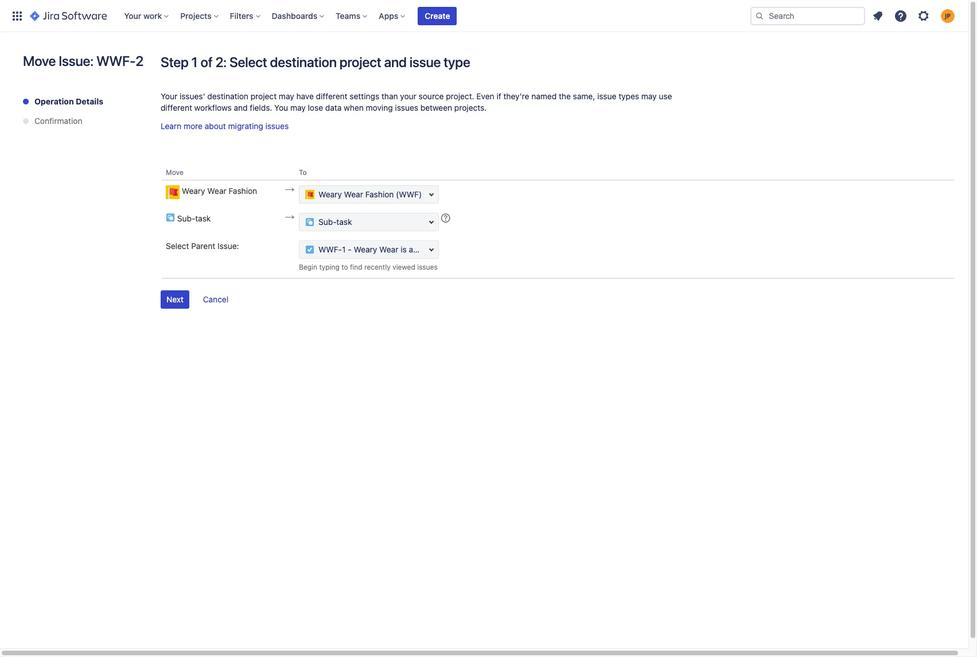 Task type: locate. For each thing, give the bounding box(es) containing it.
teams
[[336, 11, 361, 20]]

confirmation
[[34, 116, 82, 126]]

destination inside your issues' destination project may have different settings than your source project. even if they're named the same, issue types may use different workflows and fields. you may lose data when moving issues between projects.
[[207, 91, 248, 101]]

issues down your
[[395, 103, 418, 112]]

to
[[299, 168, 307, 177]]

types
[[619, 91, 639, 101]]

viewed
[[393, 263, 415, 272]]

and
[[384, 54, 407, 70], [234, 103, 248, 112]]

1 horizontal spatial your
[[161, 91, 177, 101]]

step 1 of 2: select destination project and issue type
[[161, 54, 470, 70]]

move up weary
[[166, 168, 184, 177]]

0 horizontal spatial select
[[166, 241, 189, 251]]

Search field
[[751, 7, 865, 25]]

0 horizontal spatial issue
[[410, 54, 441, 70]]

help image
[[894, 9, 908, 23]]

issue: left wwf-
[[59, 53, 93, 69]]

issue left types
[[597, 91, 617, 101]]

move for move
[[166, 168, 184, 177]]

fields.
[[250, 103, 272, 112]]

project up settings
[[340, 54, 381, 70]]

destination up have at the top of page
[[270, 54, 337, 70]]

workflows
[[194, 103, 232, 112]]

step
[[161, 54, 189, 70]]

0 vertical spatial move
[[23, 53, 56, 69]]

settings image
[[917, 9, 931, 23]]

0 horizontal spatial your
[[124, 11, 141, 20]]

your left work
[[124, 11, 141, 20]]

primary element
[[7, 0, 751, 32]]

0 vertical spatial your
[[124, 11, 141, 20]]

sub task image
[[166, 213, 175, 222]]

project.
[[446, 91, 474, 101]]

issues inside your issues' destination project may have different settings than your source project. even if they're named the same, issue types may use different workflows and fields. you may lose data when moving issues between projects.
[[395, 103, 418, 112]]

0 vertical spatial project
[[340, 54, 381, 70]]

1 vertical spatial different
[[161, 103, 192, 112]]

your left "issues'"
[[161, 91, 177, 101]]

task
[[195, 214, 211, 223]]

0 horizontal spatial project
[[251, 91, 277, 101]]

1 vertical spatial issues
[[265, 121, 289, 131]]

issues
[[395, 103, 418, 112], [265, 121, 289, 131], [417, 263, 438, 272]]

1 horizontal spatial and
[[384, 54, 407, 70]]

create button
[[418, 7, 457, 25]]

1 vertical spatial destination
[[207, 91, 248, 101]]

0 vertical spatial different
[[316, 91, 348, 101]]

your inside your work dropdown button
[[124, 11, 141, 20]]

your inside your issues' destination project may have different settings than your source project. even if they're named the same, issue types may use different workflows and fields. you may lose data when moving issues between projects.
[[161, 91, 177, 101]]

select left parent
[[166, 241, 189, 251]]

destination
[[270, 54, 337, 70], [207, 91, 248, 101]]

move up operation
[[23, 53, 56, 69]]

project up fields. at the left of the page
[[251, 91, 277, 101]]

about
[[205, 121, 226, 131]]

1 horizontal spatial issue:
[[218, 241, 239, 251]]

even
[[477, 91, 495, 101]]

your issues' destination project may have different settings than your source project. even if they're named the same, issue types may use different workflows and fields. you may lose data when moving issues between projects.
[[161, 91, 672, 112]]

1 vertical spatial issue
[[597, 91, 617, 101]]

than
[[382, 91, 398, 101]]

None submit
[[161, 290, 189, 309]]

jira software image
[[30, 9, 107, 23], [30, 9, 107, 23]]

move issue: wwf-2
[[23, 53, 144, 69]]

may
[[279, 91, 294, 101], [642, 91, 657, 101], [290, 103, 306, 112]]

they're
[[504, 91, 529, 101]]

select
[[230, 54, 267, 70], [166, 241, 189, 251]]

your
[[124, 11, 141, 20], [161, 91, 177, 101]]

issue:
[[59, 53, 93, 69], [218, 241, 239, 251]]

different up "learn"
[[161, 103, 192, 112]]

0 vertical spatial issues
[[395, 103, 418, 112]]

1 vertical spatial project
[[251, 91, 277, 101]]

and up than
[[384, 54, 407, 70]]

your for your issues' destination project may have different settings than your source project. even if they're named the same, issue types may use different workflows and fields. you may lose data when moving issues between projects.
[[161, 91, 177, 101]]

issues'
[[180, 91, 205, 101]]

0 horizontal spatial and
[[234, 103, 248, 112]]

move
[[23, 53, 56, 69], [166, 168, 184, 177]]

move for move issue: wwf-2
[[23, 53, 56, 69]]

1 vertical spatial and
[[234, 103, 248, 112]]

1 horizontal spatial issue
[[597, 91, 617, 101]]

project
[[340, 54, 381, 70], [251, 91, 277, 101]]

notifications image
[[871, 9, 885, 23]]

1 horizontal spatial move
[[166, 168, 184, 177]]

0 vertical spatial select
[[230, 54, 267, 70]]

to
[[342, 263, 348, 272]]

0 horizontal spatial destination
[[207, 91, 248, 101]]

select right 2:
[[230, 54, 267, 70]]

data
[[325, 103, 342, 112]]

and inside your issues' destination project may have different settings than your source project. even if they're named the same, issue types may use different workflows and fields. you may lose data when moving issues between projects.
[[234, 103, 248, 112]]

issue: right parent
[[218, 241, 239, 251]]

begin typing to find recently viewed issues
[[299, 263, 438, 272]]

1 vertical spatial move
[[166, 168, 184, 177]]

1 horizontal spatial destination
[[270, 54, 337, 70]]

different up data on the top of the page
[[316, 91, 348, 101]]

settings
[[350, 91, 379, 101]]

project inside your issues' destination project may have different settings than your source project. even if they're named the same, issue types may use different workflows and fields. you may lose data when moving issues between projects.
[[251, 91, 277, 101]]

between
[[421, 103, 452, 112]]

find
[[350, 263, 363, 272]]

dashboards button
[[268, 7, 329, 25]]

of
[[201, 54, 213, 70]]

banner
[[0, 0, 969, 32]]

issues down you
[[265, 121, 289, 131]]

the
[[559, 91, 571, 101]]

1
[[191, 54, 198, 70]]

0 horizontal spatial move
[[23, 53, 56, 69]]

your profile and settings image
[[941, 9, 955, 23]]

lose
[[308, 103, 323, 112]]

1 vertical spatial your
[[161, 91, 177, 101]]

2
[[136, 53, 144, 69]]

issue left 'type'
[[410, 54, 441, 70]]

2 vertical spatial issues
[[417, 263, 438, 272]]

fashion
[[229, 186, 257, 196]]

wear
[[207, 186, 227, 196]]

your work button
[[121, 7, 173, 25]]

different
[[316, 91, 348, 101], [161, 103, 192, 112]]

None text field
[[299, 213, 439, 231], [299, 241, 439, 259], [299, 213, 439, 231], [299, 241, 439, 259]]

weary
[[182, 186, 205, 196]]

sub-
[[177, 214, 195, 223]]

when
[[344, 103, 364, 112]]

1 horizontal spatial different
[[316, 91, 348, 101]]

0 vertical spatial issue:
[[59, 53, 93, 69]]

destination up the workflows
[[207, 91, 248, 101]]

typing
[[319, 263, 340, 272]]

learn
[[161, 121, 181, 131]]

cancel
[[203, 295, 229, 304]]

0 vertical spatial issue
[[410, 54, 441, 70]]

your for your work
[[124, 11, 141, 20]]

None text field
[[299, 185, 439, 204]]

issues right viewed
[[417, 263, 438, 272]]

more
[[184, 121, 203, 131]]

target issue type image
[[285, 213, 294, 222]]

you
[[274, 103, 288, 112]]

1 vertical spatial issue:
[[218, 241, 239, 251]]

issue
[[410, 54, 441, 70], [597, 91, 617, 101]]

and up migrating
[[234, 103, 248, 112]]



Task type: vqa. For each thing, say whether or not it's contained in the screenshot.
SEARCH FOR NAMES, GROUPS OR EMAIL ADDRESSES text field
no



Task type: describe. For each thing, give the bounding box(es) containing it.
begin
[[299, 263, 317, 272]]

get local help about issue type image
[[441, 214, 450, 223]]

migrating
[[228, 121, 263, 131]]

teams button
[[332, 7, 372, 25]]

may up you
[[279, 91, 294, 101]]

apps
[[379, 11, 399, 20]]

filters
[[230, 11, 253, 20]]

banner containing your work
[[0, 0, 969, 32]]

operation details
[[34, 96, 103, 106]]

if
[[497, 91, 501, 101]]

work
[[143, 11, 162, 20]]

learn more about migrating issues
[[161, 121, 289, 131]]

filters button
[[226, 7, 265, 25]]

may left the use
[[642, 91, 657, 101]]

apps button
[[375, 7, 410, 25]]

parent
[[191, 241, 215, 251]]

select parent issue:
[[166, 241, 239, 251]]

named
[[532, 91, 557, 101]]

weary wear fashion
[[182, 186, 257, 196]]

wwf-
[[96, 53, 136, 69]]

recently
[[364, 263, 391, 272]]

1 vertical spatial select
[[166, 241, 189, 251]]

your
[[400, 91, 417, 101]]

0 horizontal spatial issue:
[[59, 53, 93, 69]]

type
[[444, 54, 470, 70]]

moving
[[366, 103, 393, 112]]

target project image
[[285, 185, 294, 195]]

details
[[76, 96, 103, 106]]

operation
[[34, 96, 74, 106]]

search image
[[755, 11, 764, 20]]

issue inside your issues' destination project may have different settings than your source project. even if they're named the same, issue types may use different workflows and fields. you may lose data when moving issues between projects.
[[597, 91, 617, 101]]

appswitcher icon image
[[10, 9, 24, 23]]

cancel link
[[197, 291, 234, 309]]

2:
[[215, 54, 227, 70]]

may down have at the top of page
[[290, 103, 306, 112]]

0 horizontal spatial different
[[161, 103, 192, 112]]

projects.
[[455, 103, 487, 112]]

learn more about migrating issues link
[[161, 121, 289, 131]]

dashboards
[[272, 11, 317, 20]]

have
[[296, 91, 314, 101]]

0 vertical spatial and
[[384, 54, 407, 70]]

1 horizontal spatial project
[[340, 54, 381, 70]]

1 horizontal spatial select
[[230, 54, 267, 70]]

projects button
[[177, 7, 223, 25]]

source
[[419, 91, 444, 101]]

your work
[[124, 11, 162, 20]]

use
[[659, 91, 672, 101]]

0 vertical spatial destination
[[270, 54, 337, 70]]

projects
[[180, 11, 212, 20]]

create
[[425, 11, 450, 20]]

sub-task
[[177, 214, 211, 223]]

same,
[[573, 91, 595, 101]]



